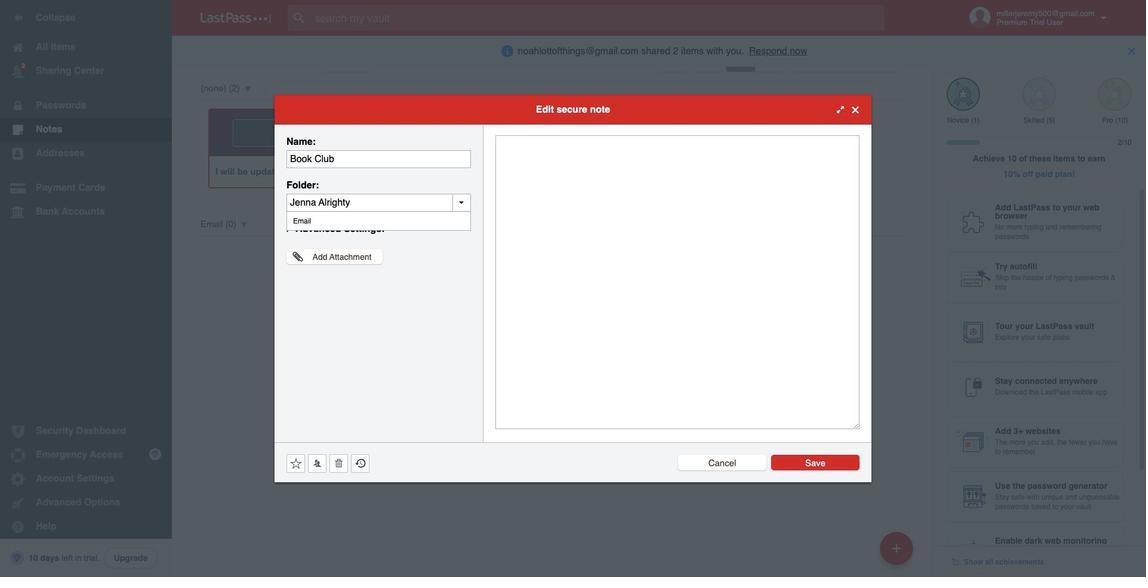 Task type: vqa. For each thing, say whether or not it's contained in the screenshot.
ALERT
no



Task type: describe. For each thing, give the bounding box(es) containing it.
Search search field
[[288, 5, 908, 31]]

new item navigation
[[876, 529, 921, 578]]

main navigation navigation
[[0, 0, 172, 578]]



Task type: locate. For each thing, give the bounding box(es) containing it.
vault options navigation
[[172, 36, 933, 72]]

dialog
[[275, 95, 872, 483]]

new item image
[[893, 545, 901, 553]]

None text field
[[287, 150, 471, 168]]

lastpass image
[[201, 13, 271, 23]]

None text field
[[496, 136, 860, 430], [287, 194, 471, 212], [496, 136, 860, 430], [287, 194, 471, 212]]

search my vault text field
[[288, 5, 908, 31]]



